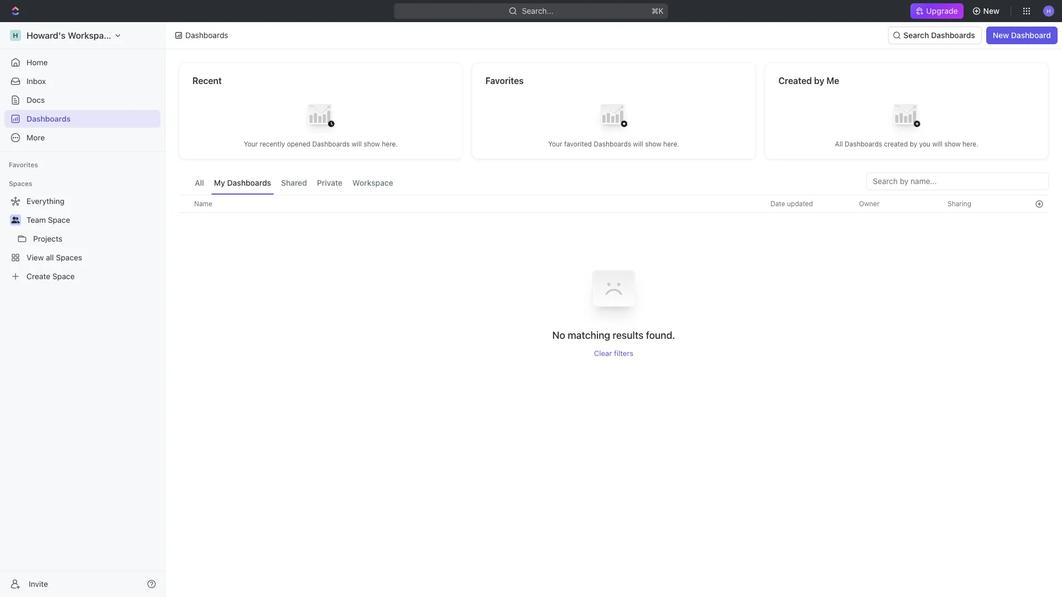 Task type: locate. For each thing, give the bounding box(es) containing it.
dashboards
[[185, 31, 228, 40], [931, 31, 975, 40], [27, 114, 71, 123], [312, 140, 350, 148], [594, 140, 631, 148], [845, 140, 883, 148], [227, 178, 271, 188]]

new for new
[[984, 6, 1000, 15]]

h left howard's
[[13, 32, 18, 39]]

shared button
[[278, 173, 310, 195]]

my dashboards
[[214, 178, 271, 188]]

howard's workspace, , element
[[10, 30, 21, 41]]

1 your from the left
[[244, 140, 258, 148]]

2 horizontal spatial will
[[933, 140, 943, 148]]

1 horizontal spatial by
[[910, 140, 918, 148]]

0 vertical spatial space
[[48, 216, 70, 225]]

tab list
[[192, 173, 396, 195]]

1 horizontal spatial h
[[1047, 8, 1051, 14]]

0 horizontal spatial all
[[195, 178, 204, 188]]

1 horizontal spatial here.
[[664, 140, 679, 148]]

0 horizontal spatial here.
[[382, 140, 398, 148]]

0 vertical spatial favorites
[[486, 76, 524, 86]]

dashboards up recent
[[185, 31, 228, 40]]

spaces down favorites 'button'
[[9, 180, 32, 188]]

here.
[[382, 140, 398, 148], [664, 140, 679, 148], [963, 140, 979, 148]]

1 horizontal spatial spaces
[[56, 253, 82, 262]]

favorites button
[[4, 158, 42, 172]]

tree
[[4, 193, 160, 286]]

tree containing everything
[[4, 193, 160, 286]]

everything link
[[4, 193, 158, 210]]

no matching results found. row
[[179, 256, 1049, 358]]

2 horizontal spatial show
[[945, 140, 961, 148]]

all for all
[[195, 178, 204, 188]]

1 horizontal spatial your
[[548, 140, 563, 148]]

my dashboards button
[[211, 173, 274, 195]]

my
[[214, 178, 225, 188]]

0 vertical spatial all
[[835, 140, 843, 148]]

dashboards down no favorited dashboards image
[[594, 140, 631, 148]]

team space
[[27, 216, 70, 225]]

owner
[[859, 200, 880, 208]]

dashboards link
[[4, 110, 160, 128]]

dashboards left created
[[845, 140, 883, 148]]

create space
[[27, 272, 75, 281]]

docs link
[[4, 91, 160, 109]]

private
[[317, 178, 343, 188]]

⌘k
[[652, 6, 664, 15]]

by
[[814, 76, 825, 86], [910, 140, 918, 148]]

1 vertical spatial space
[[52, 272, 75, 281]]

1 horizontal spatial workspace
[[353, 178, 393, 188]]

1 horizontal spatial all
[[835, 140, 843, 148]]

no matching results found. table
[[179, 195, 1049, 358]]

1 horizontal spatial will
[[633, 140, 643, 148]]

create space link
[[4, 268, 158, 286]]

spaces inside tree
[[56, 253, 82, 262]]

0 horizontal spatial favorites
[[9, 161, 38, 169]]

show
[[364, 140, 380, 148], [645, 140, 662, 148], [945, 140, 961, 148]]

dashboards right my
[[227, 178, 271, 188]]

date updated
[[771, 200, 813, 208]]

1 vertical spatial favorites
[[9, 161, 38, 169]]

0 horizontal spatial by
[[814, 76, 825, 86]]

new down "new" button
[[993, 31, 1009, 40]]

1 horizontal spatial show
[[645, 140, 662, 148]]

2 horizontal spatial here.
[[963, 140, 979, 148]]

space
[[48, 216, 70, 225], [52, 272, 75, 281]]

1 vertical spatial h
[[13, 32, 18, 39]]

created
[[779, 76, 812, 86]]

search dashboards
[[904, 31, 975, 40]]

0 horizontal spatial your
[[244, 140, 258, 148]]

your favorited dashboards will show here.
[[548, 140, 679, 148]]

workspace inside sidebar navigation
[[68, 30, 114, 41]]

dashboards up more on the top of page
[[27, 114, 71, 123]]

space for create space
[[52, 272, 75, 281]]

dashboards down upgrade
[[931, 31, 975, 40]]

will
[[352, 140, 362, 148], [633, 140, 643, 148], [933, 140, 943, 148]]

will down no favorited dashboards image
[[633, 140, 643, 148]]

0 vertical spatial by
[[814, 76, 825, 86]]

spaces
[[9, 180, 32, 188], [56, 253, 82, 262]]

0 vertical spatial workspace
[[68, 30, 114, 41]]

h
[[1047, 8, 1051, 14], [13, 32, 18, 39]]

projects
[[33, 234, 62, 243]]

by left you
[[910, 140, 918, 148]]

1 horizontal spatial favorites
[[486, 76, 524, 86]]

0 vertical spatial new
[[984, 6, 1000, 15]]

you
[[920, 140, 931, 148]]

favorites
[[486, 76, 524, 86], [9, 161, 38, 169]]

inbox
[[27, 77, 46, 86]]

me
[[827, 76, 840, 86]]

dashboards down no recent dashboards 'image' at left top
[[312, 140, 350, 148]]

new for new dashboard
[[993, 31, 1009, 40]]

sharing
[[948, 200, 972, 208]]

clear filters button
[[594, 349, 634, 358]]

0 horizontal spatial spaces
[[9, 180, 32, 188]]

0 horizontal spatial h
[[13, 32, 18, 39]]

1 vertical spatial all
[[195, 178, 204, 188]]

new
[[984, 6, 1000, 15], [993, 31, 1009, 40]]

tab list containing all
[[192, 173, 396, 195]]

your left 'favorited'
[[548, 140, 563, 148]]

new up new dashboard
[[984, 6, 1000, 15]]

0 horizontal spatial show
[[364, 140, 380, 148]]

dashboards inside the my dashboards button
[[227, 178, 271, 188]]

all
[[835, 140, 843, 148], [195, 178, 204, 188]]

workspace
[[68, 30, 114, 41], [353, 178, 393, 188]]

your
[[244, 140, 258, 148], [548, 140, 563, 148]]

howard's
[[27, 30, 66, 41]]

dashboard
[[1011, 31, 1051, 40]]

0 vertical spatial h
[[1047, 8, 1051, 14]]

spaces right all
[[56, 253, 82, 262]]

space up projects
[[48, 216, 70, 225]]

h up dashboard
[[1047, 8, 1051, 14]]

1 vertical spatial new
[[993, 31, 1009, 40]]

date
[[771, 200, 785, 208]]

1 vertical spatial workspace
[[353, 178, 393, 188]]

name
[[194, 200, 212, 208]]

workspace up home link
[[68, 30, 114, 41]]

0 vertical spatial spaces
[[9, 180, 32, 188]]

home link
[[4, 54, 160, 71]]

recently
[[260, 140, 285, 148]]

your for recent
[[244, 140, 258, 148]]

clear filters
[[594, 349, 634, 358]]

workspace right private
[[353, 178, 393, 188]]

1 vertical spatial spaces
[[56, 253, 82, 262]]

more button
[[4, 129, 160, 147]]

your left the recently
[[244, 140, 258, 148]]

row
[[179, 195, 1049, 213]]

0 horizontal spatial will
[[352, 140, 362, 148]]

new dashboard button
[[986, 27, 1058, 44]]

0 horizontal spatial workspace
[[68, 30, 114, 41]]

all inside all button
[[195, 178, 204, 188]]

new button
[[968, 2, 1007, 20]]

space down view all spaces
[[52, 272, 75, 281]]

will up workspace button
[[352, 140, 362, 148]]

will right you
[[933, 140, 943, 148]]

team space link
[[27, 211, 158, 229]]

by left me
[[814, 76, 825, 86]]

2 your from the left
[[548, 140, 563, 148]]

no created by me dashboards image
[[885, 95, 929, 140]]



Task type: vqa. For each thing, say whether or not it's contained in the screenshot.
Workspace button
yes



Task type: describe. For each thing, give the bounding box(es) containing it.
search...
[[522, 6, 554, 15]]

workspace inside button
[[353, 178, 393, 188]]

results
[[613, 330, 644, 341]]

inbox link
[[4, 72, 160, 90]]

tree inside sidebar navigation
[[4, 193, 160, 286]]

create
[[27, 272, 50, 281]]

favorited
[[564, 140, 592, 148]]

private button
[[314, 173, 345, 195]]

date updated button
[[764, 195, 820, 212]]

1 show from the left
[[364, 140, 380, 148]]

sidebar navigation
[[0, 22, 168, 598]]

matching
[[568, 330, 610, 341]]

team
[[27, 216, 46, 225]]

invite
[[29, 580, 48, 589]]

opened
[[287, 140, 311, 148]]

your recently opened dashboards will show here.
[[244, 140, 398, 148]]

found.
[[646, 330, 675, 341]]

docs
[[27, 95, 45, 105]]

Search by name... text field
[[873, 173, 1042, 190]]

view
[[27, 253, 44, 262]]

updated
[[787, 200, 813, 208]]

home
[[27, 58, 48, 67]]

1 will from the left
[[352, 140, 362, 148]]

space for team space
[[48, 216, 70, 225]]

3 show from the left
[[945, 140, 961, 148]]

1 vertical spatial by
[[910, 140, 918, 148]]

dashboards inside search dashboards button
[[931, 31, 975, 40]]

no
[[552, 330, 565, 341]]

created
[[884, 140, 908, 148]]

upgrade
[[926, 6, 958, 15]]

your for favorites
[[548, 140, 563, 148]]

no recent dashboards image
[[299, 95, 343, 140]]

all dashboards created by you will show here.
[[835, 140, 979, 148]]

workspace button
[[350, 173, 396, 195]]

everything
[[27, 197, 65, 206]]

howard's workspace
[[27, 30, 114, 41]]

no favorited dashboards image
[[592, 95, 636, 140]]

filters
[[614, 349, 634, 358]]

more
[[27, 133, 45, 142]]

row containing name
[[179, 195, 1049, 213]]

no matching results found.
[[552, 330, 675, 341]]

h button
[[1040, 2, 1058, 20]]

no data image
[[581, 256, 647, 329]]

upgrade link
[[911, 3, 964, 19]]

2 here. from the left
[[664, 140, 679, 148]]

h inside dropdown button
[[1047, 8, 1051, 14]]

h inside sidebar navigation
[[13, 32, 18, 39]]

new dashboard
[[993, 31, 1051, 40]]

2 show from the left
[[645, 140, 662, 148]]

recent
[[193, 76, 222, 86]]

all
[[46, 253, 54, 262]]

3 will from the left
[[933, 140, 943, 148]]

view all spaces link
[[4, 249, 158, 267]]

search dashboards button
[[888, 27, 982, 44]]

all for all dashboards created by you will show here.
[[835, 140, 843, 148]]

shared
[[281, 178, 307, 188]]

user group image
[[11, 217, 20, 224]]

clear
[[594, 349, 612, 358]]

2 will from the left
[[633, 140, 643, 148]]

1 here. from the left
[[382, 140, 398, 148]]

dashboards inside dashboards link
[[27, 114, 71, 123]]

view all spaces
[[27, 253, 82, 262]]

3 here. from the left
[[963, 140, 979, 148]]

projects link
[[33, 230, 158, 248]]

search
[[904, 31, 929, 40]]

favorites inside 'button'
[[9, 161, 38, 169]]

created by me
[[779, 76, 840, 86]]

all button
[[192, 173, 207, 195]]



